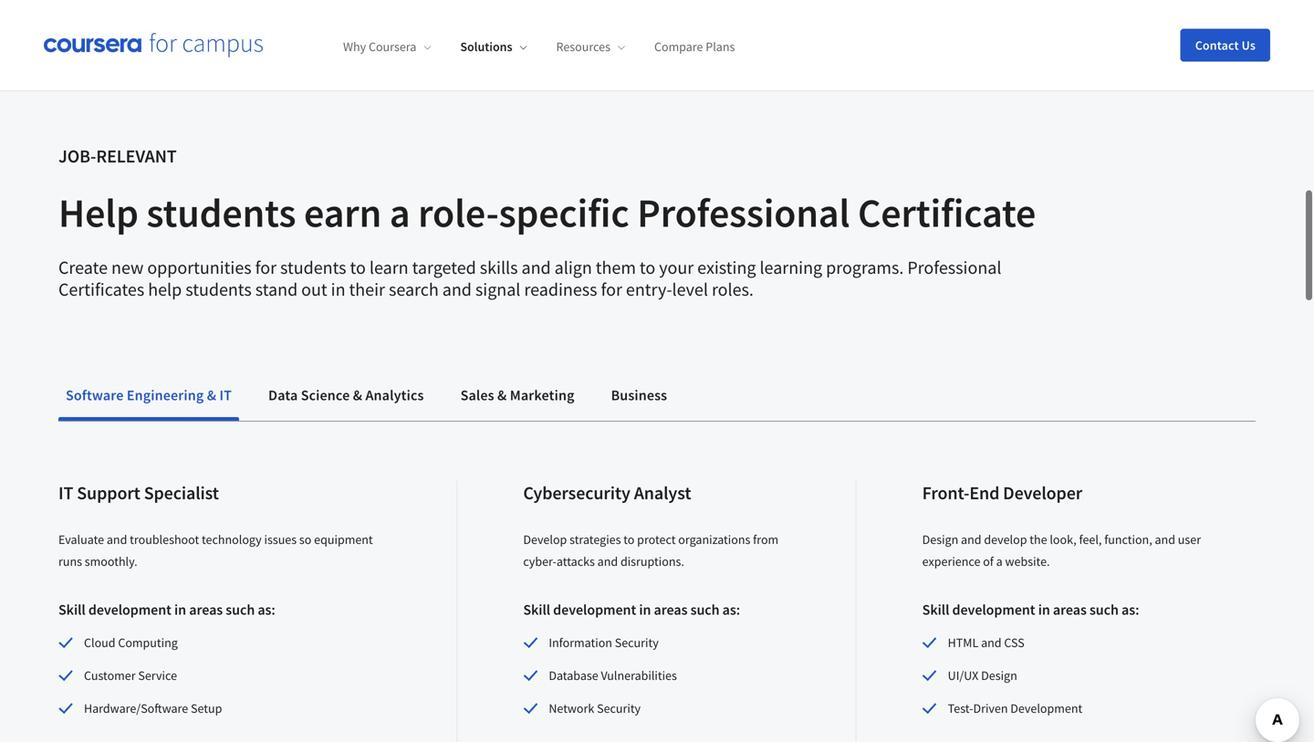 Task type: locate. For each thing, give the bounding box(es) containing it.
such down organizations
[[691, 601, 720, 619]]

design up experience
[[923, 532, 959, 548]]

such for cybersecurity analyst
[[691, 601, 720, 619]]

in down disruptions. on the bottom
[[639, 601, 651, 619]]

areas for front-end developer
[[1054, 601, 1087, 619]]

1 horizontal spatial skill development in areas such as:
[[523, 601, 741, 619]]

look,
[[1050, 532, 1077, 548]]

professional
[[638, 187, 850, 238], [908, 256, 1002, 279]]

1 vertical spatial design
[[982, 668, 1018, 684]]

&
[[207, 386, 217, 405], [353, 386, 363, 405], [498, 386, 507, 405]]

2 horizontal spatial &
[[498, 386, 507, 405]]

2 horizontal spatial skill development in areas such as:
[[923, 601, 1140, 619]]

smoothly.
[[85, 553, 138, 570]]

in up computing
[[174, 601, 186, 619]]

skill up cloud
[[58, 601, 86, 619]]

business
[[611, 386, 668, 405]]

skill development in areas such as:
[[58, 601, 276, 619], [523, 601, 741, 619], [923, 601, 1140, 619]]

as:
[[258, 601, 276, 619], [723, 601, 741, 619], [1122, 601, 1140, 619]]

0 horizontal spatial skill development in areas such as:
[[58, 601, 276, 619]]

design and develop the look, feel, function, and user experience of a website.
[[923, 532, 1202, 570]]

1 vertical spatial it
[[58, 482, 73, 505]]

to left 'learn'
[[350, 256, 366, 279]]

it
[[220, 386, 232, 405], [58, 482, 73, 505]]

2 horizontal spatial development
[[953, 601, 1036, 619]]

skill
[[58, 601, 86, 619], [523, 601, 551, 619], [923, 601, 950, 619]]

analyst
[[634, 482, 692, 505]]

contact us button
[[1181, 29, 1271, 62]]

1 horizontal spatial a
[[997, 553, 1003, 570]]

and up smoothly.
[[107, 532, 127, 548]]

skill development in areas such as: up css
[[923, 601, 1140, 619]]

areas down disruptions. on the bottom
[[654, 601, 688, 619]]

solutions link
[[460, 39, 527, 55]]

information
[[549, 635, 613, 651]]

design up the driven
[[982, 668, 1018, 684]]

skill development in areas such as: for support
[[58, 601, 276, 619]]

3 development from the left
[[953, 601, 1036, 619]]

& inside data science & analytics button
[[353, 386, 363, 405]]

and inside "evaluate and troubleshoot technology issues so equipment runs smoothly."
[[107, 532, 127, 548]]

in down website. at the bottom
[[1039, 601, 1051, 619]]

1 horizontal spatial areas
[[654, 601, 688, 619]]

information security
[[549, 635, 659, 651]]

such
[[226, 601, 255, 619], [691, 601, 720, 619], [1090, 601, 1119, 619]]

to
[[350, 256, 366, 279], [640, 256, 656, 279], [624, 532, 635, 548]]

programs.
[[826, 256, 904, 279]]

and down strategies
[[598, 553, 618, 570]]

1 vertical spatial security
[[597, 700, 641, 717]]

and
[[522, 256, 551, 279], [443, 278, 472, 301], [107, 532, 127, 548], [961, 532, 982, 548], [1155, 532, 1176, 548], [598, 553, 618, 570], [982, 635, 1002, 651]]

support
[[77, 482, 140, 505]]

2 skill from the left
[[523, 601, 551, 619]]

cloud
[[84, 635, 116, 651]]

0 vertical spatial professional
[[638, 187, 850, 238]]

data
[[268, 386, 298, 405]]

a right of
[[997, 553, 1003, 570]]

network security
[[549, 700, 641, 717]]

attacks
[[557, 553, 595, 570]]

development for support
[[88, 601, 172, 619]]

disruptions.
[[621, 553, 685, 570]]

1 horizontal spatial skill
[[523, 601, 551, 619]]

cloud computing
[[84, 635, 178, 651]]

1 horizontal spatial &
[[353, 386, 363, 405]]

2 horizontal spatial as:
[[1122, 601, 1140, 619]]

skill development in areas such as: up computing
[[58, 601, 276, 619]]

security for information security
[[615, 635, 659, 651]]

0 vertical spatial security
[[615, 635, 659, 651]]

2 areas from the left
[[654, 601, 688, 619]]

create new opportunities for students to learn targeted skills and align them to your existing learning programs. professional certificates help students stand out in their search and signal readiness for entry-level roles.
[[58, 256, 1002, 301]]

0 horizontal spatial as:
[[258, 601, 276, 619]]

for
[[255, 256, 277, 279], [601, 278, 623, 301]]

0 horizontal spatial such
[[226, 601, 255, 619]]

1 such from the left
[[226, 601, 255, 619]]

skill down cyber-
[[523, 601, 551, 619]]

such down feel,
[[1090, 601, 1119, 619]]

1 horizontal spatial such
[[691, 601, 720, 619]]

database vulnerabilities
[[549, 668, 677, 684]]

a up 'learn'
[[390, 187, 410, 238]]

3 such from the left
[[1090, 601, 1119, 619]]

and left user
[[1155, 532, 1176, 548]]

professional up existing
[[638, 187, 850, 238]]

professional down certificate
[[908, 256, 1002, 279]]

ui/ux
[[948, 668, 979, 684]]

it left data
[[220, 386, 232, 405]]

it support specialist
[[58, 482, 219, 505]]

1 horizontal spatial professional
[[908, 256, 1002, 279]]

relevant
[[96, 145, 177, 168]]

areas
[[189, 601, 223, 619], [654, 601, 688, 619], [1054, 601, 1087, 619]]

in inside create new opportunities for students to learn targeted skills and align them to your existing learning programs. professional certificates help students stand out in their search and signal readiness for entry-level roles.
[[331, 278, 346, 301]]

3 skill from the left
[[923, 601, 950, 619]]

readiness
[[524, 278, 598, 301]]

0 horizontal spatial it
[[58, 482, 73, 505]]

1 vertical spatial professional
[[908, 256, 1002, 279]]

security
[[615, 635, 659, 651], [597, 700, 641, 717]]

why coursera link
[[343, 39, 431, 55]]

user
[[1179, 532, 1202, 548]]

areas for cybersecurity analyst
[[654, 601, 688, 619]]

2 & from the left
[[353, 386, 363, 405]]

content tabs tab list
[[58, 374, 1256, 421]]

3 skill development in areas such as: from the left
[[923, 601, 1140, 619]]

& right the sales
[[498, 386, 507, 405]]

such down "evaluate and troubleshoot technology issues so equipment runs smoothly."
[[226, 601, 255, 619]]

in right out
[[331, 278, 346, 301]]

level
[[672, 278, 708, 301]]

data science & analytics button
[[261, 374, 431, 417]]

& right engineering
[[207, 386, 217, 405]]

1 & from the left
[[207, 386, 217, 405]]

as: down function,
[[1122, 601, 1140, 619]]

2 such from the left
[[691, 601, 720, 619]]

hardware/software
[[84, 700, 188, 717]]

development up "html and css" at the right bottom
[[953, 601, 1036, 619]]

align
[[555, 256, 592, 279]]

skills
[[480, 256, 518, 279]]

in for front-end developer
[[1039, 601, 1051, 619]]

security down database vulnerabilities
[[597, 700, 641, 717]]

0 horizontal spatial skill
[[58, 601, 86, 619]]

development up information security
[[553, 601, 637, 619]]

new
[[111, 256, 144, 279]]

3 as: from the left
[[1122, 601, 1140, 619]]

1 skill from the left
[[58, 601, 86, 619]]

1 areas from the left
[[189, 601, 223, 619]]

skill for front-
[[923, 601, 950, 619]]

0 horizontal spatial &
[[207, 386, 217, 405]]

1 vertical spatial a
[[997, 553, 1003, 570]]

html and css
[[948, 635, 1025, 651]]

2 horizontal spatial areas
[[1054, 601, 1087, 619]]

0 vertical spatial it
[[220, 386, 232, 405]]

areas down "evaluate and troubleshoot technology issues so equipment runs smoothly."
[[189, 601, 223, 619]]

to left your
[[640, 256, 656, 279]]

organizations
[[679, 532, 751, 548]]

skill for cybersecurity
[[523, 601, 551, 619]]

1 horizontal spatial development
[[553, 601, 637, 619]]

to left protect
[[624, 532, 635, 548]]

design inside design and develop the look, feel, function, and user experience of a website.
[[923, 532, 959, 548]]

design
[[923, 532, 959, 548], [982, 668, 1018, 684]]

a inside design and develop the look, feel, function, and user experience of a website.
[[997, 553, 1003, 570]]

a
[[390, 187, 410, 238], [997, 553, 1003, 570]]

1 skill development in areas such as: from the left
[[58, 601, 276, 619]]

your
[[659, 256, 694, 279]]

& for it
[[207, 386, 217, 405]]

3 areas from the left
[[1054, 601, 1087, 619]]

2 horizontal spatial such
[[1090, 601, 1119, 619]]

areas down design and develop the look, feel, function, and user experience of a website.
[[1054, 601, 1087, 619]]

skill development in areas such as: for end
[[923, 601, 1140, 619]]

0 horizontal spatial areas
[[189, 601, 223, 619]]

from
[[753, 532, 779, 548]]

why coursera
[[343, 39, 417, 55]]

0 horizontal spatial for
[[255, 256, 277, 279]]

role-
[[418, 187, 499, 238]]

evaluate
[[58, 532, 104, 548]]

their
[[349, 278, 385, 301]]

computing
[[118, 635, 178, 651]]

them
[[596, 256, 636, 279]]

3 & from the left
[[498, 386, 507, 405]]

resources
[[557, 39, 611, 55]]

0 horizontal spatial a
[[390, 187, 410, 238]]

and up experience
[[961, 532, 982, 548]]

technology
[[202, 532, 262, 548]]

students
[[147, 187, 296, 238], [280, 256, 347, 279], [186, 278, 252, 301]]

compare
[[655, 39, 703, 55]]

as: down issues
[[258, 601, 276, 619]]

professional inside create new opportunities for students to learn targeted skills and align them to your existing learning programs. professional certificates help students stand out in their search and signal readiness for entry-level roles.
[[908, 256, 1002, 279]]

for left "entry-" at the top of page
[[601, 278, 623, 301]]

0 horizontal spatial professional
[[638, 187, 850, 238]]

2 horizontal spatial skill
[[923, 601, 950, 619]]

website.
[[1006, 553, 1050, 570]]

develop strategies to protect organizations from cyber-attacks and disruptions.
[[523, 532, 779, 570]]

compare plans
[[655, 39, 735, 55]]

1 development from the left
[[88, 601, 172, 619]]

& inside the software engineering & it button
[[207, 386, 217, 405]]

0 horizontal spatial design
[[923, 532, 959, 548]]

2 development from the left
[[553, 601, 637, 619]]

job-relevant
[[58, 145, 177, 168]]

customer
[[84, 668, 136, 684]]

1 as: from the left
[[258, 601, 276, 619]]

as: down organizations
[[723, 601, 741, 619]]

& inside sales & marketing button
[[498, 386, 507, 405]]

0 vertical spatial design
[[923, 532, 959, 548]]

0 vertical spatial a
[[390, 187, 410, 238]]

skill up the html
[[923, 601, 950, 619]]

plans
[[706, 39, 735, 55]]

security up vulnerabilities at the bottom of the page
[[615, 635, 659, 651]]

development up cloud computing
[[88, 601, 172, 619]]

2 as: from the left
[[723, 601, 741, 619]]

skill for it
[[58, 601, 86, 619]]

skill development in areas such as: up information security
[[523, 601, 741, 619]]

1 horizontal spatial for
[[601, 278, 623, 301]]

1 horizontal spatial it
[[220, 386, 232, 405]]

it left support
[[58, 482, 73, 505]]

learn
[[370, 256, 409, 279]]

1 horizontal spatial to
[[624, 532, 635, 548]]

0 horizontal spatial development
[[88, 601, 172, 619]]

for left out
[[255, 256, 277, 279]]

2 horizontal spatial to
[[640, 256, 656, 279]]

software engineering & it tab panel
[[58, 422, 1256, 742]]

areas for it support specialist
[[189, 601, 223, 619]]

2 skill development in areas such as: from the left
[[523, 601, 741, 619]]

& right science
[[353, 386, 363, 405]]

1 horizontal spatial as:
[[723, 601, 741, 619]]



Task type: describe. For each thing, give the bounding box(es) containing it.
business button
[[604, 374, 675, 417]]

cybersecurity analyst
[[523, 482, 692, 505]]

sales
[[461, 386, 495, 405]]

customer service
[[84, 668, 177, 684]]

test-driven development
[[948, 700, 1083, 717]]

database
[[549, 668, 599, 684]]

sales & marketing button
[[453, 374, 582, 417]]

such for it support specialist
[[226, 601, 255, 619]]

security for network security
[[597, 700, 641, 717]]

develop
[[523, 532, 567, 548]]

equipment
[[314, 532, 373, 548]]

roles.
[[712, 278, 754, 301]]

contact
[[1196, 37, 1240, 53]]

development for end
[[953, 601, 1036, 619]]

signal
[[476, 278, 521, 301]]

of
[[984, 553, 994, 570]]

development
[[1011, 700, 1083, 717]]

search
[[389, 278, 439, 301]]

specific
[[499, 187, 630, 238]]

service
[[138, 668, 177, 684]]

troubleshoot
[[130, 532, 199, 548]]

0 horizontal spatial to
[[350, 256, 366, 279]]

it inside button
[[220, 386, 232, 405]]

existing
[[698, 256, 756, 279]]

why
[[343, 39, 366, 55]]

ui/ux design
[[948, 668, 1018, 684]]

function,
[[1105, 532, 1153, 548]]

targeted
[[412, 256, 476, 279]]

software engineering & it
[[66, 386, 232, 405]]

and left align
[[522, 256, 551, 279]]

skill development in areas such as: for analyst
[[523, 601, 741, 619]]

sales & marketing
[[461, 386, 575, 405]]

in for cybersecurity analyst
[[639, 601, 651, 619]]

1 horizontal spatial design
[[982, 668, 1018, 684]]

develop
[[985, 532, 1028, 548]]

as: for it support specialist
[[258, 601, 276, 619]]

as: for cybersecurity analyst
[[723, 601, 741, 619]]

science
[[301, 386, 350, 405]]

software
[[66, 386, 124, 405]]

vulnerabilities
[[601, 668, 677, 684]]

development for analyst
[[553, 601, 637, 619]]

students right help
[[186, 278, 252, 301]]

css
[[1005, 635, 1025, 651]]

as: for front-end developer
[[1122, 601, 1140, 619]]

learning
[[760, 256, 823, 279]]

strategies
[[570, 532, 621, 548]]

students up opportunities
[[147, 187, 296, 238]]

students left their
[[280, 256, 347, 279]]

so
[[299, 532, 312, 548]]

out
[[301, 278, 327, 301]]

and left css
[[982, 635, 1002, 651]]

and inside develop strategies to protect organizations from cyber-attacks and disruptions.
[[598, 553, 618, 570]]

coursera
[[369, 39, 417, 55]]

entry-
[[626, 278, 672, 301]]

feel,
[[1080, 532, 1102, 548]]

to inside develop strategies to protect organizations from cyber-attacks and disruptions.
[[624, 532, 635, 548]]

and left "signal"
[[443, 278, 472, 301]]

data science & analytics
[[268, 386, 424, 405]]

cyber-
[[523, 553, 557, 570]]

help students earn a role-specific professional certificate
[[58, 187, 1037, 238]]

specialist
[[144, 482, 219, 505]]

job-
[[58, 145, 96, 168]]

opportunities
[[147, 256, 252, 279]]

compare plans link
[[655, 39, 735, 55]]

issues
[[264, 532, 297, 548]]

earn
[[304, 187, 382, 238]]

in for it support specialist
[[174, 601, 186, 619]]

help
[[58, 187, 139, 238]]

such for front-end developer
[[1090, 601, 1119, 619]]

html
[[948, 635, 979, 651]]

stand
[[255, 278, 298, 301]]

certificates
[[58, 278, 144, 301]]

test-
[[948, 700, 974, 717]]

developer
[[1004, 482, 1083, 505]]

certificate
[[858, 187, 1037, 238]]

coursera for campus image
[[44, 33, 263, 58]]

the
[[1030, 532, 1048, 548]]

end
[[970, 482, 1000, 505]]

evaluate and troubleshoot technology issues so equipment runs smoothly.
[[58, 532, 373, 570]]

front-
[[923, 482, 970, 505]]

create
[[58, 256, 108, 279]]

analytics
[[366, 386, 424, 405]]

it inside tab panel
[[58, 482, 73, 505]]

software engineering & it button
[[58, 374, 239, 417]]

engineering
[[127, 386, 204, 405]]

network
[[549, 700, 595, 717]]

runs
[[58, 553, 82, 570]]

setup
[[191, 700, 222, 717]]

us
[[1242, 37, 1256, 53]]

& for analytics
[[353, 386, 363, 405]]

protect
[[637, 532, 676, 548]]

hardware/software setup
[[84, 700, 222, 717]]

experience
[[923, 553, 981, 570]]



Task type: vqa. For each thing, say whether or not it's contained in the screenshot.
right Trial
no



